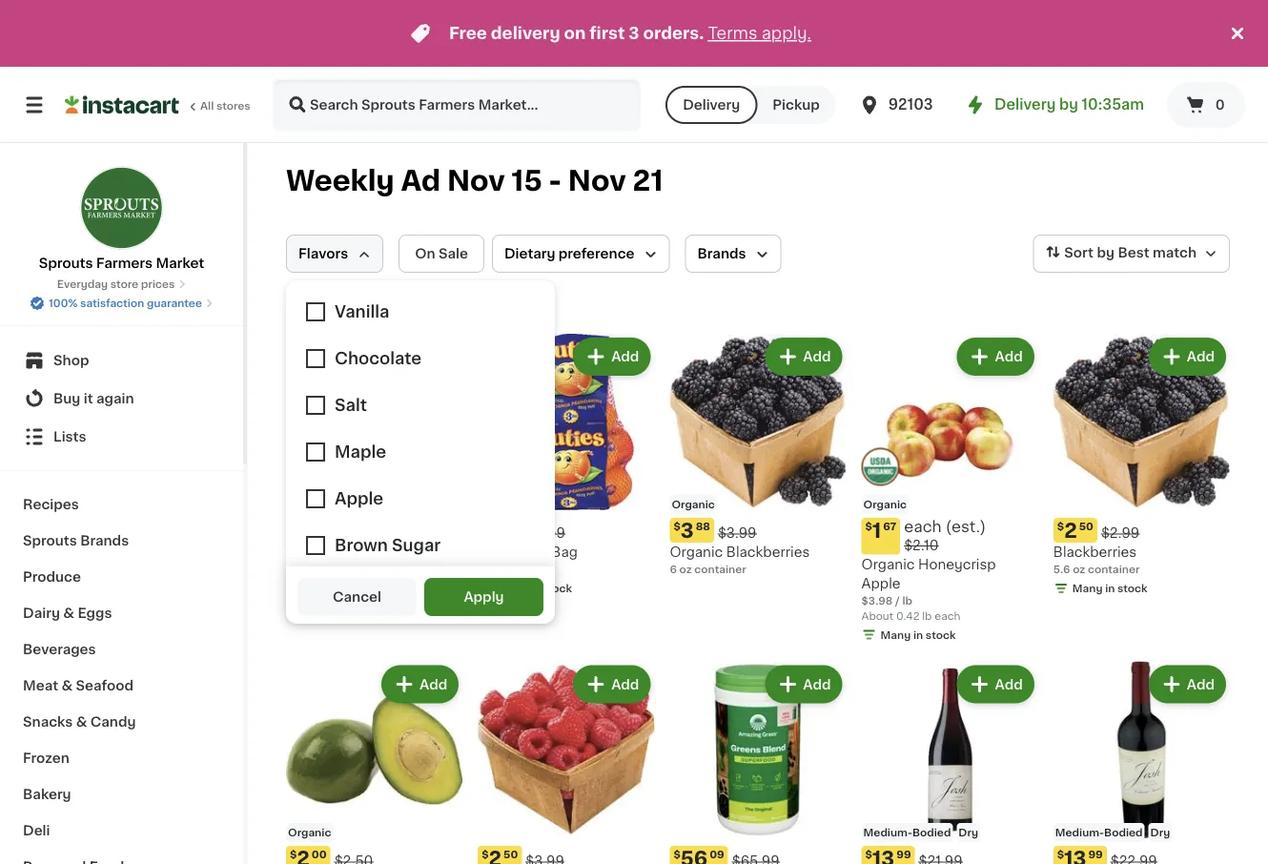 Task type: describe. For each thing, give the bounding box(es) containing it.
meat & seafood link
[[11, 668, 232, 704]]

medium- for $13.99 original price: $22.99 element
[[1056, 827, 1105, 838]]

first
[[590, 25, 625, 42]]

mandarins
[[478, 546, 548, 559]]

honeycrisp
[[919, 558, 997, 571]]

3 inside the limited time offer region
[[629, 25, 640, 42]]

prices
[[141, 279, 175, 290]]

0.42
[[897, 611, 920, 621]]

0
[[1216, 98, 1226, 112]]

everyday store prices
[[57, 279, 175, 290]]

bakery link
[[11, 777, 232, 813]]

/
[[896, 595, 900, 606]]

meat & seafood
[[23, 679, 134, 693]]

2 nov from the left
[[568, 167, 626, 195]]

dietary preference button
[[492, 235, 670, 273]]

meat
[[23, 679, 58, 693]]

organic up 00 on the bottom of the page
[[288, 827, 331, 838]]

brands inside dropdown button
[[698, 247, 747, 260]]

sprouts farmers market link
[[39, 166, 204, 273]]

$ inside $ 1 67 each (est.) $2.10 organic honeycrisp apple $3.98 / lb about 0.42 lb each
[[866, 522, 873, 532]]

$ inside the $ 3 88
[[674, 522, 681, 532]]

stock for raspberries
[[350, 584, 381, 594]]

medium- for $13.99 original price: $21.99 element
[[864, 827, 913, 838]]

store
[[110, 279, 139, 290]]

-
[[549, 167, 562, 195]]

orders.
[[644, 25, 705, 42]]

organic inside $ 1 67 each (est.) $2.10 organic honeycrisp apple $3.98 / lb about 0.42 lb each
[[862, 558, 915, 571]]

stores
[[217, 101, 251, 111]]

Best match Sort by field
[[1034, 235, 1231, 273]]

$3.88 original price: $4.49 element
[[286, 518, 463, 543]]

blackberries inside the $ 2 50 $2.99 blackberries 5.6 oz container
[[1054, 546, 1137, 559]]

terms
[[708, 25, 758, 42]]

on
[[564, 25, 586, 42]]

blackberries inside organic blackberries 6 oz container
[[727, 546, 810, 559]]

dietary
[[505, 247, 556, 260]]

21
[[633, 167, 664, 195]]

lists
[[53, 430, 86, 444]]

bakery
[[23, 788, 71, 801]]

100% satisfaction guarantee
[[49, 298, 202, 309]]

flavors button
[[286, 235, 384, 273]]

brands button
[[686, 235, 782, 273]]

stock for bag
[[542, 584, 573, 594]]

product group containing 1
[[862, 334, 1039, 646]]

$3.88 original price: $3.99 element
[[670, 518, 847, 543]]

5.6
[[1054, 565, 1071, 575]]

apply.
[[762, 25, 812, 42]]

organic up $3.88 original price: $4.49 element
[[288, 500, 331, 510]]

by for delivery
[[1060, 98, 1079, 112]]

$3.99
[[718, 527, 757, 540]]

weekly
[[286, 167, 395, 195]]

many in stock for raspberries
[[305, 584, 381, 594]]

in down 0.42
[[914, 630, 924, 640]]

limited time offer region
[[0, 0, 1227, 67]]

container inside the $ 2 50 $2.99 blackberries 5.6 oz container
[[1089, 565, 1141, 575]]

container for blackberries
[[695, 565, 747, 575]]

delivery for delivery by 10:35am
[[995, 98, 1057, 112]]

50 inside the $ 2 50 $2.99 blackberries 5.6 oz container
[[1080, 522, 1094, 532]]

Search field
[[275, 80, 639, 130]]

snacks
[[23, 716, 73, 729]]

100% satisfaction guarantee button
[[30, 292, 214, 311]]

candy
[[90, 716, 136, 729]]

free
[[449, 25, 487, 42]]

$2.00 original price: $2.50 element
[[286, 846, 463, 864]]

pickup
[[773, 98, 820, 112]]

$1.67 each (estimated) original price: $2.10 element
[[862, 518, 1039, 555]]

oz inside the $ 2 50 $2.99 blackberries 5.6 oz container
[[1074, 565, 1086, 575]]

all
[[200, 101, 214, 111]]

100%
[[49, 298, 78, 309]]

$13.99 original price: $22.99 element
[[1054, 846, 1231, 864]]

stock for 2
[[1118, 584, 1148, 594]]

guarantee
[[147, 298, 202, 309]]

again
[[96, 392, 134, 405]]

oz for blackberries
[[680, 565, 692, 575]]

dietary preference
[[505, 247, 635, 260]]

09
[[710, 849, 725, 860]]

2 vertical spatial lb
[[923, 611, 933, 621]]

bodied for $13.99 original price: $21.99 element
[[913, 827, 952, 838]]

frozen link
[[11, 740, 232, 777]]

on sale button
[[399, 235, 485, 273]]

best
[[1119, 246, 1150, 260]]

beverages link
[[11, 632, 232, 668]]

lists link
[[11, 418, 232, 456]]

best match
[[1119, 246, 1197, 260]]

it
[[84, 392, 93, 405]]

92103 button
[[859, 78, 973, 132]]

dairy & eggs
[[23, 607, 112, 620]]

recipes link
[[11, 487, 232, 523]]

buy it again
[[53, 392, 134, 405]]

lb inside mandarins bag 3 lb bag
[[488, 565, 498, 575]]

sort by
[[1065, 246, 1115, 260]]

$ 3 88
[[674, 521, 711, 541]]

many in stock for 2
[[1073, 584, 1148, 594]]

2
[[1065, 521, 1078, 541]]

seafood
[[76, 679, 134, 693]]

$56.09 original price: $65.99 element
[[670, 846, 847, 864]]

99 for $13.99 original price: $21.99 element
[[897, 849, 912, 860]]

0 vertical spatial each
[[905, 519, 942, 534]]

mandarins bag 3 lb bag
[[478, 546, 578, 575]]

stock down $ 1 67 each (est.) $2.10 organic honeycrisp apple $3.98 / lb about 0.42 lb each
[[926, 630, 956, 640]]

15
[[512, 167, 543, 195]]

bag
[[500, 565, 521, 575]]

$2.99
[[1102, 527, 1140, 540]]

organic blackberries 6 oz container
[[670, 546, 810, 575]]

satisfaction
[[80, 298, 144, 309]]

match
[[1153, 246, 1197, 260]]

1 nov from the left
[[447, 167, 505, 195]]

92103
[[889, 98, 934, 112]]

frozen
[[23, 752, 69, 765]]

$2.50 original price: $2.99 element
[[1054, 518, 1231, 543]]

snacks & candy link
[[11, 704, 232, 740]]

sprouts brands
[[23, 534, 129, 548]]

preference
[[559, 247, 635, 260]]

organic inside organic raspberries 6 oz container
[[286, 546, 340, 559]]

produce
[[23, 571, 81, 584]]

apply button
[[425, 578, 544, 616]]

market
[[156, 257, 204, 270]]



Task type: vqa. For each thing, say whether or not it's contained in the screenshot.
to inside the button
no



Task type: locate. For each thing, give the bounding box(es) containing it.
oz inside organic raspberries 6 oz container
[[296, 565, 308, 575]]

1 horizontal spatial 50
[[1080, 522, 1094, 532]]

in for bag
[[530, 584, 540, 594]]

container down $3.99
[[695, 565, 747, 575]]

delivery
[[491, 25, 561, 42]]

pickup button
[[758, 86, 836, 124]]

lb right 0.42
[[923, 611, 933, 621]]

container for raspberries
[[311, 565, 363, 575]]

dairy & eggs link
[[11, 595, 232, 632]]

bodied
[[913, 827, 952, 838], [1105, 827, 1144, 838]]

3 inside mandarins bag 3 lb bag
[[478, 565, 485, 575]]

organic down $4.49 at the left of the page
[[286, 546, 340, 559]]

sale
[[439, 247, 468, 260]]

oz right the 5.6
[[1074, 565, 1086, 575]]

1 horizontal spatial by
[[1098, 246, 1115, 260]]

50
[[1080, 522, 1094, 532], [504, 849, 518, 860]]

oz up cancel button
[[296, 565, 308, 575]]

farmers
[[96, 257, 153, 270]]

$2.50 original price: $3.99 element
[[478, 846, 655, 864]]

0 horizontal spatial by
[[1060, 98, 1079, 112]]

0 button
[[1168, 82, 1246, 128]]

sprouts farmers market logo image
[[80, 166, 164, 250]]

medium-
[[864, 827, 913, 838], [1056, 827, 1105, 838]]

1 vertical spatial &
[[61, 679, 73, 693]]

many in stock down the $ 2 50 $2.99 blackberries 5.6 oz container
[[1073, 584, 1148, 594]]

(est.)
[[946, 519, 987, 534]]

service type group
[[666, 86, 836, 124]]

0 horizontal spatial delivery
[[683, 98, 741, 112]]

1 vertical spatial each
[[935, 611, 961, 621]]

$ 2 50 $2.99 blackberries 5.6 oz container
[[1054, 521, 1141, 575]]

medium-bodied dry for $13.99 original price: $22.99 element
[[1056, 827, 1171, 838]]

many for bag
[[497, 584, 527, 594]]

sort
[[1065, 246, 1094, 260]]

1 medium-bodied dry from the left
[[864, 827, 979, 838]]

bodied up $13.99 original price: $21.99 element
[[913, 827, 952, 838]]

buy
[[53, 392, 81, 405]]

3 left 88
[[681, 521, 694, 541]]

bodied for $13.99 original price: $22.99 element
[[1105, 827, 1144, 838]]

organic
[[288, 500, 331, 510], [672, 500, 715, 510], [864, 500, 907, 510], [286, 546, 340, 559], [670, 546, 723, 559], [862, 558, 915, 571], [288, 827, 331, 838]]

1 vertical spatial by
[[1098, 246, 1115, 260]]

dairy
[[23, 607, 60, 620]]

1 6 from the left
[[286, 565, 293, 575]]

bodied up $13.99 original price: $22.99 element
[[1105, 827, 1144, 838]]

0 horizontal spatial container
[[311, 565, 363, 575]]

2 bodied from the left
[[1105, 827, 1144, 838]]

in down the $ 2 50 $2.99 blackberries 5.6 oz container
[[1106, 584, 1116, 594]]

instacart logo image
[[65, 94, 179, 116]]

everyday store prices link
[[57, 277, 186, 292]]

on sale
[[415, 247, 468, 260]]

1 horizontal spatial nov
[[568, 167, 626, 195]]

medium-bodied dry for $13.99 original price: $21.99 element
[[864, 827, 979, 838]]

oz inside organic blackberries 6 oz container
[[680, 565, 692, 575]]

1 container from the left
[[311, 565, 363, 575]]

1 vertical spatial 50
[[504, 849, 518, 860]]

bag
[[552, 546, 578, 559]]

cancel
[[333, 591, 382, 604]]

1 horizontal spatial container
[[695, 565, 747, 575]]

0 horizontal spatial 6
[[286, 565, 293, 575]]

$4.49
[[334, 527, 373, 540]]

1 horizontal spatial dry
[[1151, 827, 1171, 838]]

3 oz from the left
[[1074, 565, 1086, 575]]

in for raspberries
[[338, 584, 348, 594]]

6 inside organic raspberries 6 oz container
[[286, 565, 293, 575]]

dry for $13.99 original price: $21.99 element
[[959, 827, 979, 838]]

in for 2
[[1106, 584, 1116, 594]]

$3.98
[[862, 595, 893, 606]]

container inside organic blackberries 6 oz container
[[695, 565, 747, 575]]

all stores
[[200, 101, 251, 111]]

by left 10:35am
[[1060, 98, 1079, 112]]

all stores link
[[65, 78, 252, 132]]

many in stock for bag
[[497, 584, 573, 594]]

88
[[696, 522, 711, 532]]

1 horizontal spatial lb
[[903, 595, 913, 606]]

many
[[305, 584, 336, 594], [497, 584, 527, 594], [1073, 584, 1103, 594], [881, 630, 911, 640]]

many in stock down 0.42
[[881, 630, 956, 640]]

medium-bodied dry up $13.99 original price: $21.99 element
[[864, 827, 979, 838]]

2 medium-bodied dry from the left
[[1056, 827, 1171, 838]]

6 inside organic blackberries 6 oz container
[[670, 565, 677, 575]]

1 horizontal spatial oz
[[680, 565, 692, 575]]

$
[[674, 522, 681, 532], [866, 522, 873, 532], [1058, 522, 1065, 532], [290, 849, 297, 860], [674, 849, 681, 860], [482, 849, 489, 860], [866, 849, 873, 860], [1058, 849, 1065, 860]]

3 container from the left
[[1089, 565, 1141, 575]]

delivery inside button
[[683, 98, 741, 112]]

6 for raspberries
[[286, 565, 293, 575]]

2 horizontal spatial oz
[[1074, 565, 1086, 575]]

container down $2.99
[[1089, 565, 1141, 575]]

delivery down terms
[[683, 98, 741, 112]]

eggs
[[78, 607, 112, 620]]

0 horizontal spatial medium-bodied dry
[[864, 827, 979, 838]]

organic inside organic blackberries 6 oz container
[[670, 546, 723, 559]]

oz for raspberries
[[296, 565, 308, 575]]

1 horizontal spatial brands
[[698, 247, 747, 260]]

& for dairy
[[63, 607, 74, 620]]

1 horizontal spatial delivery
[[995, 98, 1057, 112]]

sprouts inside "link"
[[23, 534, 77, 548]]

many down the $ 2 50 $2.99 blackberries 5.6 oz container
[[1073, 584, 1103, 594]]

0 vertical spatial by
[[1060, 98, 1079, 112]]

container up cancel
[[311, 565, 363, 575]]

lb right the /
[[903, 595, 913, 606]]

shop
[[53, 354, 89, 367]]

& for meat
[[61, 679, 73, 693]]

organic up 88
[[672, 500, 715, 510]]

raspberries
[[343, 546, 424, 559]]

product group containing 2
[[1054, 334, 1231, 600]]

& left candy
[[76, 716, 87, 729]]

lb left bag
[[488, 565, 498, 575]]

sprouts farmers market
[[39, 257, 204, 270]]

6
[[286, 565, 293, 575], [670, 565, 677, 575]]

lb
[[488, 565, 498, 575], [903, 595, 913, 606], [923, 611, 933, 621]]

produce link
[[11, 559, 232, 595]]

2 6 from the left
[[670, 565, 677, 575]]

1 horizontal spatial medium-
[[1056, 827, 1105, 838]]

organic raspberries 6 oz container
[[286, 546, 424, 575]]

blackberries down $3.88 original price: $3.99 element
[[727, 546, 810, 559]]

0 horizontal spatial oz
[[296, 565, 308, 575]]

dry for $13.99 original price: $22.99 element
[[1151, 827, 1171, 838]]

free delivery on first 3 orders. terms apply.
[[449, 25, 812, 42]]

by inside field
[[1098, 246, 1115, 260]]

1
[[873, 521, 882, 541]]

1 horizontal spatial 6
[[670, 565, 677, 575]]

$13.99 original price: $21.99 element
[[862, 846, 1039, 864]]

by for sort
[[1098, 246, 1115, 260]]

None search field
[[273, 78, 641, 132]]

delivery by 10:35am
[[995, 98, 1145, 112]]

many for raspberries
[[305, 584, 336, 594]]

in down mandarins bag 3 lb bag at the bottom left of the page
[[530, 584, 540, 594]]

blackberries down $2.99
[[1054, 546, 1137, 559]]

sprouts brands link
[[11, 523, 232, 559]]

&
[[63, 607, 74, 620], [61, 679, 73, 693], [76, 716, 87, 729]]

deli link
[[11, 813, 232, 849]]

6 down the $ 3 88
[[670, 565, 677, 575]]

sprouts for sprouts brands
[[23, 534, 77, 548]]

item badge image
[[862, 448, 900, 486]]

0 horizontal spatial nov
[[447, 167, 505, 195]]

recipes
[[23, 498, 79, 511]]

about
[[862, 611, 894, 621]]

brands
[[698, 247, 747, 260], [80, 534, 129, 548]]

many down bag
[[497, 584, 527, 594]]

dry
[[959, 827, 979, 838], [1151, 827, 1171, 838]]

container inside organic raspberries 6 oz container
[[311, 565, 363, 575]]

0 vertical spatial brands
[[698, 247, 747, 260]]

by right sort
[[1098, 246, 1115, 260]]

medium- up $13.99 original price: $21.99 element
[[864, 827, 913, 838]]

oz
[[296, 565, 308, 575], [680, 565, 692, 575], [1074, 565, 1086, 575]]

by
[[1060, 98, 1079, 112], [1098, 246, 1115, 260]]

0 vertical spatial &
[[63, 607, 74, 620]]

0 horizontal spatial medium-
[[864, 827, 913, 838]]

$2.10
[[905, 539, 939, 552]]

0 horizontal spatial lb
[[488, 565, 498, 575]]

$ 1 67 each (est.) $2.10 organic honeycrisp apple $3.98 / lb about 0.42 lb each
[[862, 519, 997, 621]]

2 container from the left
[[695, 565, 747, 575]]

3 up apply at bottom left
[[478, 565, 485, 575]]

many in stock down mandarins bag 3 lb bag at the bottom left of the page
[[497, 584, 573, 594]]

sprouts up everyday
[[39, 257, 93, 270]]

2 blackberries from the left
[[1054, 546, 1137, 559]]

1 horizontal spatial medium-bodied dry
[[1056, 827, 1171, 838]]

1 bodied from the left
[[913, 827, 952, 838]]

1 medium- from the left
[[864, 827, 913, 838]]

apple
[[862, 577, 901, 590]]

on
[[415, 247, 436, 260]]

brands inside "link"
[[80, 534, 129, 548]]

1 oz from the left
[[296, 565, 308, 575]]

sprouts down recipes in the bottom of the page
[[23, 534, 77, 548]]

in down organic raspberries 6 oz container
[[338, 584, 348, 594]]

stock down bag
[[542, 584, 573, 594]]

1 vertical spatial lb
[[903, 595, 913, 606]]

delivery by 10:35am link
[[965, 94, 1145, 116]]

medium-bodied dry up $13.99 original price: $22.99 element
[[1056, 827, 1171, 838]]

1 99 from the left
[[897, 849, 912, 860]]

0 horizontal spatial brands
[[80, 534, 129, 548]]

organic up apple
[[862, 558, 915, 571]]

0 vertical spatial 50
[[1080, 522, 1094, 532]]

1 vertical spatial brands
[[80, 534, 129, 548]]

2 vertical spatial &
[[76, 716, 87, 729]]

0 horizontal spatial blackberries
[[727, 546, 810, 559]]

stock down organic raspberries 6 oz container
[[350, 584, 381, 594]]

1 horizontal spatial 99
[[1089, 849, 1104, 860]]

shop link
[[11, 342, 232, 380]]

2 dry from the left
[[1151, 827, 1171, 838]]

dry up $13.99 original price: $21.99 element
[[959, 827, 979, 838]]

1 horizontal spatial blackberries
[[1054, 546, 1137, 559]]

2 horizontal spatial lb
[[923, 611, 933, 621]]

product group
[[286, 334, 463, 600], [478, 334, 655, 600], [670, 334, 847, 577], [862, 334, 1039, 646], [1054, 334, 1231, 600], [286, 662, 463, 864], [478, 662, 655, 864], [670, 662, 847, 864], [862, 662, 1039, 864], [1054, 662, 1231, 864]]

& for snacks
[[76, 716, 87, 729]]

ad
[[401, 167, 441, 195]]

3 right first
[[629, 25, 640, 42]]

medium-bodied dry
[[864, 827, 979, 838], [1056, 827, 1171, 838]]

add
[[420, 350, 448, 364], [612, 350, 640, 364], [804, 350, 832, 364], [996, 350, 1024, 364], [1188, 350, 1216, 364], [420, 678, 448, 691], [612, 678, 640, 691], [804, 678, 832, 691], [996, 678, 1024, 691], [1188, 678, 1216, 691]]

00
[[312, 849, 327, 860]]

nov right -
[[568, 167, 626, 195]]

sprouts for sprouts farmers market
[[39, 257, 93, 270]]

0 horizontal spatial bodied
[[913, 827, 952, 838]]

stock down the $ 2 50 $2.99 blackberries 5.6 oz container
[[1118, 584, 1148, 594]]

oz down the $ 3 88
[[680, 565, 692, 575]]

0 horizontal spatial 99
[[897, 849, 912, 860]]

snacks & candy
[[23, 716, 136, 729]]

0 horizontal spatial 50
[[504, 849, 518, 860]]

many in stock down organic raspberries 6 oz container
[[305, 584, 381, 594]]

& left eggs
[[63, 607, 74, 620]]

1 dry from the left
[[959, 827, 979, 838]]

1 horizontal spatial bodied
[[1105, 827, 1144, 838]]

dry up $13.99 original price: $22.99 element
[[1151, 827, 1171, 838]]

each up $2.10
[[905, 519, 942, 534]]

many down 0.42
[[881, 630, 911, 640]]

1 vertical spatial sprouts
[[23, 534, 77, 548]]

2 99 from the left
[[1089, 849, 1104, 860]]

3 left $4.49 at the left of the page
[[297, 521, 310, 541]]

many for 2
[[1073, 584, 1103, 594]]

0 horizontal spatial dry
[[959, 827, 979, 838]]

delivery left 10:35am
[[995, 98, 1057, 112]]

medium- up $13.99 original price: $22.99 element
[[1056, 827, 1105, 838]]

& right meat
[[61, 679, 73, 693]]

organic up 67
[[864, 500, 907, 510]]

nov left 15
[[447, 167, 505, 195]]

organic down the $ 3 88
[[670, 546, 723, 559]]

0 vertical spatial lb
[[488, 565, 498, 575]]

deli
[[23, 824, 50, 838]]

99 for $13.99 original price: $22.99 element
[[1089, 849, 1104, 860]]

beverages
[[23, 643, 96, 656]]

many down organic raspberries 6 oz container
[[305, 584, 336, 594]]

apply
[[464, 591, 504, 604]]

$ inside the $ 2 50 $2.99 blackberries 5.6 oz container
[[1058, 522, 1065, 532]]

1 blackberries from the left
[[727, 546, 810, 559]]

each right 0.42
[[935, 611, 961, 621]]

2 oz from the left
[[680, 565, 692, 575]]

2 medium- from the left
[[1056, 827, 1105, 838]]

everyday
[[57, 279, 108, 290]]

weekly ad nov 15 - nov 21
[[286, 167, 664, 195]]

6 down $3.88 original price: $4.49 element
[[286, 565, 293, 575]]

nov
[[447, 167, 505, 195], [568, 167, 626, 195]]

buy it again link
[[11, 380, 232, 418]]

2 horizontal spatial container
[[1089, 565, 1141, 575]]

delivery for delivery
[[683, 98, 741, 112]]

0 vertical spatial sprouts
[[39, 257, 93, 270]]

6 for blackberries
[[670, 565, 677, 575]]



